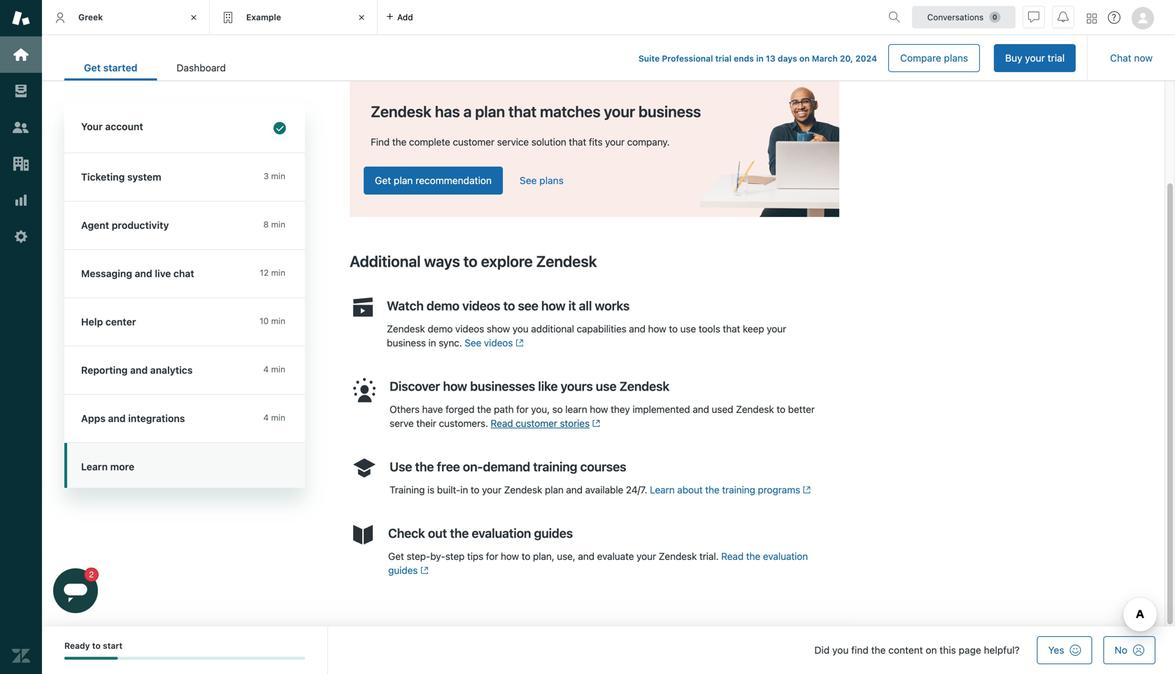 Task type: vqa. For each thing, say whether or not it's contained in the screenshot.


Task type: describe. For each thing, give the bounding box(es) containing it.
learn more
[[81, 461, 135, 472]]

min for agent productivity
[[271, 219, 286, 229]]

min for help center
[[271, 316, 286, 326]]

system
[[127, 171, 161, 183]]

dashboard tab
[[157, 55, 246, 80]]

professional
[[662, 54, 714, 63]]

(opens in a new tab) image for evaluation
[[418, 566, 429, 575]]

step-
[[407, 550, 431, 562]]

guides inside read the evaluation guides
[[388, 564, 418, 576]]

min for apps and integrations
[[271, 413, 286, 422]]

20,
[[841, 54, 854, 63]]

in inside zendesk demo videos show you additional capabilities and how to use tools that keep your business in sync.
[[429, 337, 436, 348]]

and right use,
[[578, 550, 595, 562]]

use inside zendesk demo videos show you additional capabilities and how to use tools that keep your business in sync.
[[681, 323, 697, 334]]

ends
[[734, 54, 754, 63]]

yours
[[561, 379, 593, 394]]

1 vertical spatial training
[[723, 484, 756, 495]]

8
[[264, 219, 269, 229]]

solution
[[532, 136, 567, 148]]

account
[[105, 121, 143, 132]]

add
[[398, 12, 413, 22]]

to up progress bar image
[[92, 641, 101, 651]]

1 horizontal spatial business
[[639, 102, 702, 120]]

get help image
[[1109, 11, 1121, 24]]

has
[[435, 102, 460, 120]]

zendesk has a plan that matches your business
[[371, 102, 702, 120]]

discover how businesses like yours use zendesk
[[390, 379, 670, 394]]

additional
[[350, 252, 421, 270]]

the right about
[[706, 484, 720, 495]]

to right ways
[[464, 252, 478, 270]]

10 min
[[260, 316, 286, 326]]

training is built-in to your zendesk plan and available 24/7.
[[390, 484, 650, 495]]

add button
[[378, 0, 422, 34]]

read for guides
[[722, 550, 744, 562]]

4 min for integrations
[[264, 413, 286, 422]]

suite
[[639, 54, 660, 63]]

ways
[[424, 252, 460, 270]]

zendesk inside zendesk demo videos show you additional capabilities and how to use tools that keep your business in sync.
[[387, 323, 425, 334]]

0 vertical spatial customer
[[453, 136, 495, 148]]

how inside zendesk demo videos show you additional capabilities and how to use tools that keep your business in sync.
[[649, 323, 667, 334]]

have
[[422, 403, 443, 415]]

is
[[428, 484, 435, 495]]

4 min for analytics
[[264, 364, 286, 374]]

apps and integrations
[[81, 413, 185, 424]]

get for get step-by-step tips for how to plan, use, and evaluate your zendesk trial.
[[388, 550, 404, 562]]

get for get started
[[84, 62, 101, 73]]

for for like
[[517, 403, 529, 415]]

learn for learn about the training programs
[[650, 484, 675, 495]]

businesses
[[470, 379, 536, 394]]

used
[[712, 403, 734, 415]]

help
[[81, 316, 103, 328]]

videos for to
[[463, 298, 501, 313]]

footer containing did you find the content on this page helpful?
[[42, 626, 1176, 674]]

complete
[[409, 136, 451, 148]]

compare plans
[[901, 52, 969, 64]]

12 min
[[260, 268, 286, 278]]

read the evaluation guides
[[388, 550, 809, 576]]

example
[[246, 12, 281, 22]]

see for see videos
[[465, 337, 482, 348]]

organizations image
[[12, 155, 30, 173]]

ticketing
[[81, 171, 125, 183]]

your inside zendesk demo videos show you additional capabilities and how to use tools that keep your business in sync.
[[767, 323, 787, 334]]

chat now button
[[1100, 44, 1165, 72]]

forged
[[446, 403, 475, 415]]

get plan recommendation button
[[364, 166, 503, 194]]

trial.
[[700, 550, 719, 562]]

discover
[[390, 379, 440, 394]]

see plans button
[[520, 174, 564, 187]]

tabs tab list
[[42, 0, 883, 35]]

your right "evaluate"
[[637, 550, 657, 562]]

out
[[428, 526, 447, 541]]

8 min
[[264, 219, 286, 229]]

recommendation
[[416, 175, 492, 186]]

see
[[518, 298, 539, 313]]

admin image
[[12, 227, 30, 246]]

1 horizontal spatial on
[[926, 644, 938, 656]]

(opens in a new tab) image for it
[[513, 339, 524, 347]]

explore
[[481, 252, 533, 270]]

keep
[[743, 323, 765, 334]]

reporting
[[81, 364, 128, 376]]

to left see
[[504, 298, 515, 313]]

others have forged the path for you, so learn how they implemented and used zendesk to better serve their customers.
[[390, 403, 815, 429]]

additional ways to explore zendesk
[[350, 252, 597, 270]]

zendesk image
[[12, 647, 30, 665]]

business inside zendesk demo videos show you additional capabilities and how to use tools that keep your business in sync.
[[387, 337, 426, 348]]

your account heading
[[64, 103, 305, 153]]

find
[[371, 136, 390, 148]]

the inside read the evaluation guides
[[747, 550, 761, 562]]

see videos
[[465, 337, 513, 348]]

read the evaluation guides link
[[388, 550, 809, 576]]

close image
[[355, 10, 369, 24]]

24/7.
[[626, 484, 648, 495]]

your
[[81, 121, 103, 132]]

find the complete customer service solution that fits your company.
[[371, 136, 670, 148]]

read customer stories link
[[491, 417, 601, 429]]

main element
[[0, 0, 42, 674]]

0 vertical spatial evaluation
[[472, 526, 531, 541]]

trial for professional
[[716, 54, 732, 63]]

your inside buy your trial button
[[1026, 52, 1046, 64]]

built-
[[437, 484, 461, 495]]

min for messaging and live chat
[[271, 268, 286, 278]]

works
[[595, 298, 630, 313]]

apps
[[81, 413, 106, 424]]

use,
[[557, 550, 576, 562]]

available
[[586, 484, 624, 495]]

on-
[[463, 459, 483, 474]]

it
[[569, 298, 576, 313]]

button displays agent's chat status as invisible. image
[[1029, 12, 1040, 23]]

your account
[[81, 121, 143, 132]]

see videos link
[[465, 337, 524, 348]]

min for ticketing system
[[271, 171, 286, 181]]

matches
[[540, 102, 601, 120]]

zendesk down use the free on-demand training courses
[[504, 484, 543, 495]]

4 for reporting and analytics
[[264, 364, 269, 374]]

to inside zendesk demo videos show you additional capabilities and how to use tools that keep your business in sync.
[[669, 323, 678, 334]]

12
[[260, 268, 269, 278]]

1 vertical spatial that
[[569, 136, 587, 148]]

2024
[[856, 54, 878, 63]]

read customer stories
[[491, 417, 590, 429]]

did
[[815, 644, 830, 656]]

content
[[889, 644, 924, 656]]

and left analytics
[[130, 364, 148, 376]]

so
[[553, 403, 563, 415]]

min for reporting and analytics
[[271, 364, 286, 374]]

yes button
[[1038, 636, 1093, 664]]

better
[[789, 403, 815, 415]]

how inside others have forged the path for you, so learn how they implemented and used zendesk to better serve their customers.
[[590, 403, 609, 415]]

the inside others have forged the path for you, so learn how they implemented and used zendesk to better serve their customers.
[[477, 403, 492, 415]]

integrations
[[128, 413, 185, 424]]

others
[[390, 403, 420, 415]]

2 vertical spatial plan
[[545, 484, 564, 495]]

13
[[766, 54, 776, 63]]

4 for apps and integrations
[[264, 413, 269, 422]]

0 vertical spatial in
[[757, 54, 764, 63]]

page
[[959, 644, 982, 656]]

stories
[[560, 417, 590, 429]]

2 vertical spatial in
[[461, 484, 468, 495]]

your up company.
[[604, 102, 636, 120]]



Task type: locate. For each thing, give the bounding box(es) containing it.
0 horizontal spatial trial
[[716, 54, 732, 63]]

for inside others have forged the path for you, so learn how they implemented and used zendesk to better serve their customers.
[[517, 403, 529, 415]]

messaging
[[81, 268, 132, 279]]

in left 13
[[757, 54, 764, 63]]

1 vertical spatial guides
[[388, 564, 418, 576]]

1 vertical spatial plan
[[394, 175, 413, 186]]

learn inside learn more dropdown button
[[81, 461, 108, 472]]

get left step-
[[388, 550, 404, 562]]

show
[[487, 323, 510, 334]]

on left this
[[926, 644, 938, 656]]

(opens in a new tab) image inside read the evaluation guides link
[[418, 566, 429, 575]]

0 vertical spatial 4
[[264, 364, 269, 374]]

to down on-
[[471, 484, 480, 495]]

that inside zendesk demo videos show you additional capabilities and how to use tools that keep your business in sync.
[[723, 323, 741, 334]]

get started image
[[12, 45, 30, 64]]

compare plans button
[[889, 44, 981, 72]]

your account button
[[64, 103, 302, 153]]

no
[[1115, 644, 1128, 656]]

tips
[[467, 550, 484, 562]]

and inside zendesk demo videos show you additional capabilities and how to use tools that keep your business in sync.
[[629, 323, 646, 334]]

and right apps
[[108, 413, 126, 424]]

trial inside button
[[1048, 52, 1065, 64]]

section containing compare plans
[[257, 44, 1077, 72]]

2 vertical spatial videos
[[484, 337, 513, 348]]

evaluation inside read the evaluation guides
[[764, 550, 809, 562]]

zendesk left trial.
[[659, 550, 697, 562]]

that
[[509, 102, 537, 120], [569, 136, 587, 148], [723, 323, 741, 334]]

0 vertical spatial plan
[[475, 102, 505, 120]]

3 min from the top
[[271, 268, 286, 278]]

evaluation up tips
[[472, 526, 531, 541]]

and down works
[[629, 323, 646, 334]]

your right buy
[[1026, 52, 1046, 64]]

conversations
[[928, 12, 984, 22]]

plans right 'compare'
[[945, 52, 969, 64]]

find
[[852, 644, 869, 656]]

plan
[[475, 102, 505, 120], [394, 175, 413, 186], [545, 484, 564, 495]]

0 vertical spatial (opens in a new tab) image
[[590, 419, 601, 428]]

customer
[[453, 136, 495, 148], [516, 417, 558, 429]]

free
[[437, 459, 460, 474]]

section
[[257, 44, 1077, 72]]

for
[[517, 403, 529, 415], [486, 550, 499, 562]]

you inside zendesk demo videos show you additional capabilities and how to use tools that keep your business in sync.
[[513, 323, 529, 334]]

1 vertical spatial videos
[[456, 323, 485, 334]]

compare
[[901, 52, 942, 64]]

demo right watch
[[427, 298, 460, 313]]

(opens in a new tab) image inside see videos link
[[513, 339, 524, 347]]

a
[[464, 102, 472, 120]]

0 vertical spatial you
[[513, 323, 529, 334]]

read inside read the evaluation guides
[[722, 550, 744, 562]]

1 vertical spatial customer
[[516, 417, 558, 429]]

0 vertical spatial business
[[639, 102, 702, 120]]

0 vertical spatial for
[[517, 403, 529, 415]]

notifications image
[[1058, 12, 1070, 23]]

0 vertical spatial demo
[[427, 298, 460, 313]]

1 vertical spatial evaluation
[[764, 550, 809, 562]]

0 vertical spatial videos
[[463, 298, 501, 313]]

the left path
[[477, 403, 492, 415]]

2 horizontal spatial that
[[723, 323, 741, 334]]

evaluate
[[597, 550, 634, 562]]

the right find
[[392, 136, 407, 148]]

progress bar image
[[64, 657, 118, 660]]

demand
[[483, 459, 531, 474]]

for right tips
[[486, 550, 499, 562]]

1 horizontal spatial evaluation
[[764, 550, 809, 562]]

1 horizontal spatial guides
[[534, 526, 573, 541]]

0 horizontal spatial (opens in a new tab) image
[[418, 566, 429, 575]]

that up find the complete customer service solution that fits your company.
[[509, 102, 537, 120]]

use
[[681, 323, 697, 334], [596, 379, 617, 394]]

0 vertical spatial learn
[[81, 461, 108, 472]]

1 vertical spatial 4
[[264, 413, 269, 422]]

march
[[812, 54, 838, 63]]

2 vertical spatial get
[[388, 550, 404, 562]]

1 horizontal spatial (opens in a new tab) image
[[801, 486, 812, 494]]

zendesk up implemented
[[620, 379, 670, 394]]

2 4 from the top
[[264, 413, 269, 422]]

serve
[[390, 417, 414, 429]]

like
[[538, 379, 558, 394]]

get inside get plan recommendation button
[[375, 175, 391, 186]]

in
[[757, 54, 764, 63], [429, 337, 436, 348], [461, 484, 468, 495]]

0 horizontal spatial customer
[[453, 136, 495, 148]]

1 vertical spatial use
[[596, 379, 617, 394]]

training up training is built-in to your zendesk plan and available 24/7. at the bottom of the page
[[534, 459, 578, 474]]

0 vertical spatial (opens in a new tab) image
[[513, 339, 524, 347]]

3 min
[[264, 171, 286, 181]]

this
[[940, 644, 957, 656]]

the
[[392, 136, 407, 148], [477, 403, 492, 415], [415, 459, 434, 474], [706, 484, 720, 495], [450, 526, 469, 541], [747, 550, 761, 562], [872, 644, 886, 656]]

0 horizontal spatial read
[[491, 417, 513, 429]]

how left 'it'
[[542, 298, 566, 313]]

learn left more on the left bottom
[[81, 461, 108, 472]]

4
[[264, 364, 269, 374], [264, 413, 269, 422]]

and left used
[[693, 403, 710, 415]]

to left plan,
[[522, 550, 531, 562]]

to left tools
[[669, 323, 678, 334]]

1 horizontal spatial customer
[[516, 417, 558, 429]]

footer
[[42, 626, 1176, 674]]

productivity
[[112, 219, 169, 231]]

1 horizontal spatial learn
[[650, 484, 675, 495]]

business up company.
[[639, 102, 702, 120]]

2 horizontal spatial plan
[[545, 484, 564, 495]]

learn
[[81, 461, 108, 472], [650, 484, 675, 495]]

1 horizontal spatial in
[[461, 484, 468, 495]]

read right trial.
[[722, 550, 744, 562]]

to inside others have forged the path for you, so learn how they implemented and used zendesk to better serve their customers.
[[777, 403, 786, 415]]

the right the out
[[450, 526, 469, 541]]

demo for zendesk
[[428, 323, 453, 334]]

0 vertical spatial 4 min
[[264, 364, 286, 374]]

1 horizontal spatial for
[[517, 403, 529, 415]]

customers.
[[439, 417, 488, 429]]

reporting image
[[12, 191, 30, 209]]

trial left the ends
[[716, 54, 732, 63]]

guides up get step-by-step tips for how to plan, use, and evaluate your zendesk trial.
[[534, 526, 573, 541]]

example tab
[[210, 0, 378, 35]]

fits
[[589, 136, 603, 148]]

that left "fits"
[[569, 136, 587, 148]]

1 vertical spatial (opens in a new tab) image
[[801, 486, 812, 494]]

1 vertical spatial on
[[926, 644, 938, 656]]

1 min from the top
[[271, 171, 286, 181]]

you inside footer
[[833, 644, 849, 656]]

and
[[135, 268, 152, 279], [629, 323, 646, 334], [130, 364, 148, 376], [693, 403, 710, 415], [108, 413, 126, 424], [566, 484, 583, 495], [578, 550, 595, 562]]

March 20, 2024 text field
[[812, 54, 878, 63]]

zendesk up 'it'
[[537, 252, 597, 270]]

plans down solution
[[540, 175, 564, 186]]

0 horizontal spatial see
[[465, 337, 482, 348]]

customers image
[[12, 118, 30, 136]]

your down demand
[[482, 484, 502, 495]]

demo up 'sync.'
[[428, 323, 453, 334]]

how up forged
[[443, 379, 468, 394]]

ready
[[64, 641, 90, 651]]

use left tools
[[681, 323, 697, 334]]

in left 'sync.'
[[429, 337, 436, 348]]

1 vertical spatial get
[[375, 175, 391, 186]]

(opens in a new tab) image inside the learn about the training programs link
[[801, 486, 812, 494]]

tab list containing get started
[[64, 55, 246, 80]]

1 4 min from the top
[[264, 364, 286, 374]]

0 vertical spatial on
[[800, 54, 810, 63]]

conversations button
[[913, 6, 1016, 28]]

5 min from the top
[[271, 364, 286, 374]]

1 horizontal spatial trial
[[1048, 52, 1065, 64]]

1 vertical spatial learn
[[650, 484, 675, 495]]

step
[[446, 550, 465, 562]]

0 vertical spatial read
[[491, 417, 513, 429]]

how left 'they'
[[590, 403, 609, 415]]

buy
[[1006, 52, 1023, 64]]

plan,
[[533, 550, 555, 562]]

for left you,
[[517, 403, 529, 415]]

on right the days
[[800, 54, 810, 63]]

greek
[[78, 12, 103, 22]]

1 horizontal spatial training
[[723, 484, 756, 495]]

0 horizontal spatial plans
[[540, 175, 564, 186]]

1 vertical spatial business
[[387, 337, 426, 348]]

plan down complete
[[394, 175, 413, 186]]

1 horizontal spatial that
[[569, 136, 587, 148]]

analytics
[[150, 364, 193, 376]]

in down on-
[[461, 484, 468, 495]]

min
[[271, 171, 286, 181], [271, 219, 286, 229], [271, 268, 286, 278], [271, 316, 286, 326], [271, 364, 286, 374], [271, 413, 286, 422]]

1 horizontal spatial you
[[833, 644, 849, 656]]

guides down step-
[[388, 564, 418, 576]]

1 vertical spatial see
[[465, 337, 482, 348]]

0 horizontal spatial training
[[534, 459, 578, 474]]

plans for compare plans
[[945, 52, 969, 64]]

plan left available
[[545, 484, 564, 495]]

demo for watch
[[427, 298, 460, 313]]

tab list
[[64, 55, 246, 80]]

courses
[[581, 459, 627, 474]]

2 4 min from the top
[[264, 413, 286, 422]]

get plan recommendation
[[375, 175, 492, 186]]

zendesk up find
[[371, 102, 432, 120]]

plans for see plans
[[540, 175, 564, 186]]

0 vertical spatial use
[[681, 323, 697, 334]]

1 horizontal spatial plan
[[475, 102, 505, 120]]

see inside button
[[520, 175, 537, 186]]

the right "find"
[[872, 644, 886, 656]]

see right 'sync.'
[[465, 337, 482, 348]]

yes
[[1049, 644, 1065, 656]]

learn about the training programs
[[650, 484, 801, 495]]

1 vertical spatial you
[[833, 644, 849, 656]]

about
[[678, 484, 703, 495]]

chat
[[1111, 52, 1132, 64]]

2 vertical spatial that
[[723, 323, 741, 334]]

no button
[[1104, 636, 1156, 664]]

1 horizontal spatial read
[[722, 550, 744, 562]]

live
[[155, 268, 171, 279]]

watch demo videos to see how it all works
[[387, 298, 630, 313]]

zendesk demo videos show you additional capabilities and how to use tools that keep your business in sync.
[[387, 323, 787, 348]]

read
[[491, 417, 513, 429], [722, 550, 744, 562]]

2 min from the top
[[271, 219, 286, 229]]

zendesk inside others have forged the path for you, so learn how they implemented and used zendesk to better serve their customers.
[[736, 403, 775, 415]]

chat
[[174, 268, 194, 279]]

guides
[[534, 526, 573, 541], [388, 564, 418, 576]]

0 vertical spatial plans
[[945, 52, 969, 64]]

1 horizontal spatial (opens in a new tab) image
[[590, 419, 601, 428]]

learn for learn more
[[81, 461, 108, 472]]

training left programs at the right bottom
[[723, 484, 756, 495]]

0 horizontal spatial guides
[[388, 564, 418, 576]]

1 horizontal spatial use
[[681, 323, 697, 334]]

videos inside zendesk demo videos show you additional capabilities and how to use tools that keep your business in sync.
[[456, 323, 485, 334]]

use up 'they'
[[596, 379, 617, 394]]

videos up see videos
[[456, 323, 485, 334]]

helpful?
[[985, 644, 1020, 656]]

read down path
[[491, 417, 513, 429]]

videos for show
[[456, 323, 485, 334]]

progress-bar progress bar
[[64, 657, 305, 660]]

learn
[[566, 403, 588, 415]]

plan inside button
[[394, 175, 413, 186]]

see
[[520, 175, 537, 186], [465, 337, 482, 348]]

customer down a
[[453, 136, 495, 148]]

(opens in a new tab) image
[[513, 339, 524, 347], [801, 486, 812, 494]]

the right use at the bottom left of the page
[[415, 459, 434, 474]]

additional
[[531, 323, 575, 334]]

to
[[464, 252, 478, 270], [504, 298, 515, 313], [669, 323, 678, 334], [777, 403, 786, 415], [471, 484, 480, 495], [522, 550, 531, 562], [92, 641, 101, 651]]

read for yours
[[491, 417, 513, 429]]

1 vertical spatial read
[[722, 550, 744, 562]]

1 vertical spatial plans
[[540, 175, 564, 186]]

0 vertical spatial that
[[509, 102, 537, 120]]

videos up show
[[463, 298, 501, 313]]

get left started
[[84, 62, 101, 73]]

zendesk support image
[[12, 9, 30, 27]]

started
[[103, 62, 138, 73]]

suite professional trial ends in 13 days on march 20, 2024
[[639, 54, 878, 63]]

(opens in a new tab) image
[[590, 419, 601, 428], [418, 566, 429, 575]]

company.
[[628, 136, 670, 148]]

0 vertical spatial guides
[[534, 526, 573, 541]]

(opens in a new tab) image for like
[[590, 419, 601, 428]]

more
[[110, 461, 135, 472]]

views image
[[12, 82, 30, 100]]

text image
[[700, 87, 840, 217]]

programs
[[758, 484, 801, 495]]

zendesk down watch
[[387, 323, 425, 334]]

get for get plan recommendation
[[375, 175, 391, 186]]

0 horizontal spatial evaluation
[[472, 526, 531, 541]]

greek tab
[[42, 0, 210, 35]]

1 4 from the top
[[264, 364, 269, 374]]

that left keep on the right top
[[723, 323, 741, 334]]

0 horizontal spatial business
[[387, 337, 426, 348]]

by-
[[431, 550, 446, 562]]

0 horizontal spatial in
[[429, 337, 436, 348]]

help center
[[81, 316, 136, 328]]

agent
[[81, 219, 109, 231]]

2 horizontal spatial in
[[757, 54, 764, 63]]

to left better
[[777, 403, 786, 415]]

service
[[497, 136, 529, 148]]

1 vertical spatial for
[[486, 550, 499, 562]]

learn more button
[[64, 443, 302, 482]]

and left live
[[135, 268, 152, 279]]

0 horizontal spatial learn
[[81, 461, 108, 472]]

videos down show
[[484, 337, 513, 348]]

now
[[1135, 52, 1154, 64]]

buy your trial button
[[995, 44, 1077, 72]]

and left available
[[566, 484, 583, 495]]

zendesk right used
[[736, 403, 775, 415]]

1 vertical spatial in
[[429, 337, 436, 348]]

0 horizontal spatial that
[[509, 102, 537, 120]]

1 horizontal spatial plans
[[945, 52, 969, 64]]

evaluation down programs at the right bottom
[[764, 550, 809, 562]]

demo inside zendesk demo videos show you additional capabilities and how to use tools that keep your business in sync.
[[428, 323, 453, 334]]

close image
[[187, 10, 201, 24]]

and inside others have forged the path for you, so learn how they implemented and used zendesk to better serve their customers.
[[693, 403, 710, 415]]

for for evaluation
[[486, 550, 499, 562]]

implemented
[[633, 403, 691, 415]]

get step-by-step tips for how to plan, use, and evaluate your zendesk trial.
[[388, 550, 722, 562]]

your right keep on the right top
[[767, 323, 787, 334]]

1 vertical spatial 4 min
[[264, 413, 286, 422]]

learn about the training programs link
[[650, 484, 812, 495]]

4 min from the top
[[271, 316, 286, 326]]

how left plan,
[[501, 550, 519, 562]]

you right show
[[513, 323, 529, 334]]

0 horizontal spatial plan
[[394, 175, 413, 186]]

see down find the complete customer service solution that fits your company.
[[520, 175, 537, 186]]

your right "fits"
[[606, 136, 625, 148]]

business down watch
[[387, 337, 426, 348]]

ready to start
[[64, 641, 123, 651]]

0 horizontal spatial for
[[486, 550, 499, 562]]

zendesk products image
[[1088, 14, 1098, 23]]

0 vertical spatial get
[[84, 62, 101, 73]]

trial down 'notifications' image
[[1048, 52, 1065, 64]]

see for see plans
[[520, 175, 537, 186]]

1 vertical spatial demo
[[428, 323, 453, 334]]

0 horizontal spatial use
[[596, 379, 617, 394]]

(opens in a new tab) image for courses
[[801, 486, 812, 494]]

6 min from the top
[[271, 413, 286, 422]]

training
[[390, 484, 425, 495]]

the right trial.
[[747, 550, 761, 562]]

how left tools
[[649, 323, 667, 334]]

(opens in a new tab) image inside read customer stories link
[[590, 419, 601, 428]]

get started
[[84, 62, 138, 73]]

watch
[[387, 298, 424, 313]]

1 horizontal spatial see
[[520, 175, 537, 186]]

you right did
[[833, 644, 849, 656]]

0 horizontal spatial you
[[513, 323, 529, 334]]

get down find
[[375, 175, 391, 186]]

trial for your
[[1048, 52, 1065, 64]]

learn right 24/7.
[[650, 484, 675, 495]]

0 vertical spatial see
[[520, 175, 537, 186]]

10
[[260, 316, 269, 326]]

0 horizontal spatial on
[[800, 54, 810, 63]]

get inside tab list
[[84, 62, 101, 73]]

0 vertical spatial training
[[534, 459, 578, 474]]

1 vertical spatial (opens in a new tab) image
[[418, 566, 429, 575]]

customer down you,
[[516, 417, 558, 429]]

plan right a
[[475, 102, 505, 120]]

0 horizontal spatial (opens in a new tab) image
[[513, 339, 524, 347]]

use
[[390, 459, 412, 474]]

they
[[611, 403, 630, 415]]



